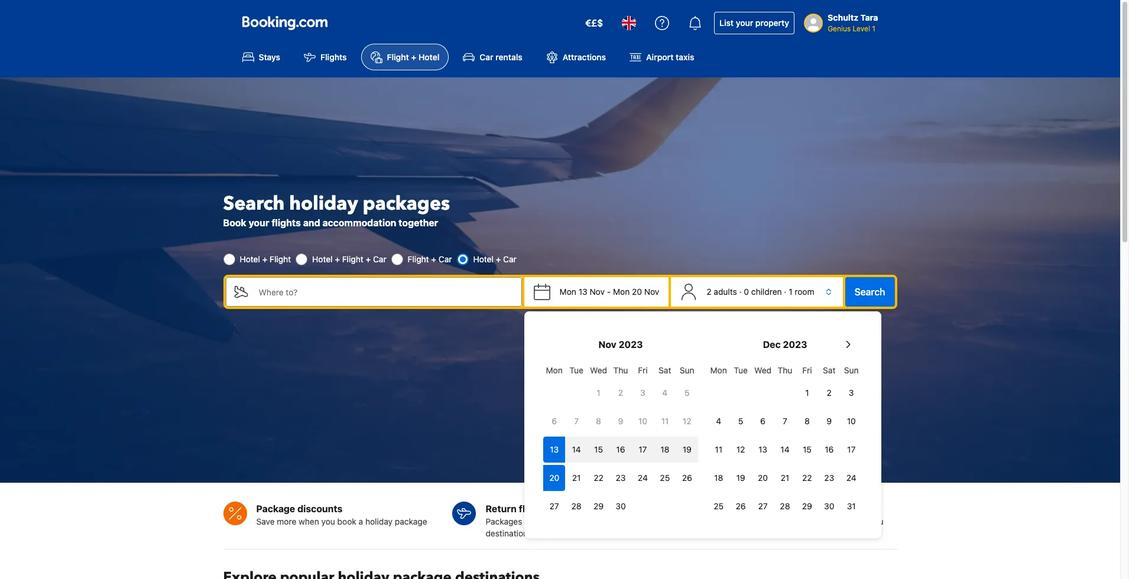 Task type: locate. For each thing, give the bounding box(es) containing it.
24 for 24 checkbox
[[846, 473, 856, 483]]

28 inside checkbox
[[571, 501, 582, 511]]

24 right 23 dec 2023 checkbox
[[846, 473, 856, 483]]

28
[[571, 501, 582, 511], [780, 501, 790, 511]]

together
[[399, 218, 438, 228]]

2 9 from the left
[[827, 416, 832, 426]]

17 inside option
[[639, 445, 647, 455]]

0 horizontal spatial 8
[[596, 416, 601, 426]]

adults
[[714, 287, 737, 297]]

7 Dec 2023 checkbox
[[774, 409, 796, 435]]

1 horizontal spatial 6
[[760, 416, 766, 426]]

fri for nov 2023
[[638, 365, 648, 375]]

2 22 from the left
[[802, 473, 812, 483]]

1 14 from the left
[[572, 445, 581, 455]]

12 for 12 dec 2023 checkbox
[[736, 445, 745, 455]]

14 inside option
[[572, 445, 581, 455]]

3 Nov 2023 checkbox
[[632, 380, 654, 406]]

0 horizontal spatial 19
[[683, 445, 692, 455]]

27
[[550, 501, 559, 511], [758, 501, 768, 511]]

13 left 14 dec 2023 checkbox
[[759, 445, 767, 455]]

10 inside option
[[847, 416, 856, 426]]

wed down the dec
[[754, 365, 772, 375]]

+ for hotel + flight + car
[[335, 254, 340, 264]]

18 left 19 dec 2023 checkbox
[[714, 473, 723, 483]]

0 horizontal spatial tue
[[570, 365, 583, 375]]

1
[[872, 24, 875, 33], [789, 287, 793, 297], [597, 388, 600, 398], [805, 388, 809, 398]]

19 inside option
[[683, 445, 692, 455]]

25 inside option
[[714, 501, 724, 511]]

1 fri from the left
[[638, 365, 648, 375]]

31 Dec 2023 checkbox
[[840, 494, 863, 520]]

sat up 2 dec 2023 option
[[823, 365, 836, 375]]

13
[[579, 287, 587, 297], [550, 445, 559, 455], [759, 445, 767, 455]]

1 horizontal spatial 28
[[780, 501, 790, 511]]

0 horizontal spatial 13
[[550, 445, 559, 455]]

3 right 2 dec 2023 option
[[849, 388, 854, 398]]

2 8 from the left
[[805, 416, 810, 426]]

0 vertical spatial 11
[[661, 416, 669, 426]]

1 horizontal spatial 26
[[736, 501, 746, 511]]

accommodation
[[323, 218, 396, 228]]

23 Nov 2023 checkbox
[[610, 465, 632, 491]]

hotel
[[419, 52, 439, 62], [240, 254, 260, 264], [312, 254, 333, 264], [473, 254, 494, 264]]

1 tue from the left
[[570, 365, 583, 375]]

2 thu from the left
[[778, 365, 792, 375]]

fri up 3 'option'
[[638, 365, 648, 375]]

1 horizontal spatial your
[[627, 517, 643, 527]]

search inside button
[[855, 287, 885, 298]]

2023 up 2 nov 2023 option
[[619, 339, 643, 350]]

5 right 4 nov 2023 option
[[685, 388, 690, 398]]

1 you from the left
[[321, 517, 335, 527]]

17 for 17 checkbox
[[847, 445, 856, 455]]

25 right 24 nov 2023 checkbox
[[660, 473, 670, 483]]

1 vertical spatial 4
[[716, 416, 721, 426]]

1 horizontal spatial ·
[[784, 287, 787, 297]]

1 vertical spatial flights
[[519, 504, 548, 514]]

24
[[638, 473, 648, 483], [846, 473, 856, 483]]

13 Dec 2023 checkbox
[[752, 437, 774, 463]]

2 right 1 checkbox at the right
[[618, 388, 623, 398]]

7 Nov 2023 checkbox
[[565, 409, 588, 435]]

18 cell
[[654, 435, 676, 463]]

11
[[661, 416, 669, 426], [715, 445, 722, 455]]

you inside package discounts save more when you book a holiday package
[[321, 517, 335, 527]]

0 horizontal spatial sat
[[659, 365, 671, 375]]

1 left 2 dec 2023 option
[[805, 388, 809, 398]]

search button
[[845, 277, 895, 307]]

26
[[682, 473, 692, 483], [736, 501, 746, 511]]

holiday
[[289, 191, 358, 217], [365, 517, 393, 527]]

1 Dec 2023 checkbox
[[796, 380, 818, 406]]

2023
[[619, 339, 643, 350], [783, 339, 807, 350]]

0 horizontal spatial your
[[249, 218, 269, 228]]

2 28 from the left
[[780, 501, 790, 511]]

1 horizontal spatial grid
[[708, 359, 863, 520]]

0 vertical spatial your
[[736, 18, 753, 28]]

2 14 from the left
[[781, 445, 790, 455]]

1 30 from the left
[[616, 501, 626, 511]]

flights for flights
[[554, 517, 578, 527]]

1 16 from the left
[[616, 445, 625, 455]]

0 horizontal spatial 17
[[639, 445, 647, 455]]

23 inside checkbox
[[824, 473, 834, 483]]

1 horizontal spatial 17
[[847, 445, 856, 455]]

11 for 11 dec 2023 "checkbox" on the bottom of page
[[715, 445, 722, 455]]

1 horizontal spatial 24
[[846, 473, 856, 483]]

1 horizontal spatial 15
[[803, 445, 812, 455]]

21 for 21 checkbox
[[781, 473, 789, 483]]

12 inside option
[[683, 416, 691, 426]]

3 for nov 2023
[[640, 388, 645, 398]]

packages
[[486, 517, 522, 527]]

2 7 from the left
[[783, 416, 787, 426]]

thu for dec
[[778, 365, 792, 375]]

2 23 from the left
[[824, 473, 834, 483]]

20 inside checkbox
[[758, 473, 768, 483]]

20 inside option
[[549, 473, 559, 483]]

nov
[[590, 287, 605, 297], [644, 287, 659, 297], [599, 339, 616, 350]]

sun up 3 dec 2023 option
[[844, 365, 859, 375]]

holiday inside search holiday packages book your flights and accommodation together
[[289, 191, 358, 217]]

22 left 23 dec 2023 checkbox
[[802, 473, 812, 483]]

6
[[552, 416, 557, 426], [760, 416, 766, 426]]

0 horizontal spatial 15
[[594, 445, 603, 455]]

18 inside "checkbox"
[[660, 445, 669, 455]]

2 Dec 2023 checkbox
[[818, 380, 840, 406]]

5
[[685, 388, 690, 398], [738, 416, 743, 426]]

13 for 13 checkbox
[[550, 445, 559, 455]]

2 horizontal spatial you
[[870, 517, 884, 527]]

2 horizontal spatial 13
[[759, 445, 767, 455]]

12 inside checkbox
[[736, 445, 745, 455]]

20 cell
[[543, 463, 565, 491]]

2
[[707, 287, 712, 297], [618, 388, 623, 398], [827, 388, 832, 398]]

14 inside checkbox
[[781, 445, 790, 455]]

28 Dec 2023 checkbox
[[774, 494, 796, 520]]

1 8 from the left
[[596, 416, 601, 426]]

30 for 30 dec 2023 option
[[824, 501, 834, 511]]

15 for "15 dec 2023" checkbox
[[803, 445, 812, 455]]

30 inside 30 nov 2023 option
[[616, 501, 626, 511]]

9 inside option
[[618, 416, 623, 426]]

nov up 1 checkbox at the right
[[599, 339, 616, 350]]

1 21 from the left
[[572, 473, 581, 483]]

1 horizontal spatial and
[[590, 517, 604, 527]]

sat up 4 nov 2023 option
[[659, 365, 671, 375]]

0 horizontal spatial 28
[[571, 501, 582, 511]]

sat
[[659, 365, 671, 375], [823, 365, 836, 375]]

0 vertical spatial 12
[[683, 416, 691, 426]]

2 horizontal spatial your
[[736, 18, 753, 28]]

5 inside option
[[685, 388, 690, 398]]

property
[[755, 18, 789, 28]]

flights inside search holiday packages book your flights and accommodation together
[[272, 218, 301, 228]]

return flights included packages include flights to and from your destination
[[486, 504, 643, 539]]

from
[[607, 517, 624, 527]]

8 right 7 checkbox
[[805, 416, 810, 426]]

list your property
[[720, 18, 789, 28]]

13 left -
[[579, 287, 587, 297]]

hotel for hotel + flight + car
[[312, 254, 333, 264]]

26 inside option
[[682, 473, 692, 483]]

grid
[[543, 359, 698, 520], [708, 359, 863, 520]]

26 inside checkbox
[[736, 501, 746, 511]]

27 left 28 checkbox
[[550, 501, 559, 511]]

1 9 from the left
[[618, 416, 623, 426]]

0 horizontal spatial 23
[[616, 473, 626, 483]]

2 17 from the left
[[847, 445, 856, 455]]

30 inside 30 dec 2023 option
[[824, 501, 834, 511]]

flights up hotel + flight
[[272, 218, 301, 228]]

more
[[277, 517, 296, 527]]

1 vertical spatial and
[[590, 517, 604, 527]]

28 up what
[[780, 501, 790, 511]]

17 inside checkbox
[[847, 445, 856, 455]]

1 horizontal spatial 8
[[805, 416, 810, 426]]

21 right 20 dec 2023 checkbox
[[781, 473, 789, 483]]

you down the discounts
[[321, 517, 335, 527]]

23 right the 22 option
[[616, 473, 626, 483]]

14 right 13 checkbox
[[572, 445, 581, 455]]

mon up 6 nov 2023 checkbox
[[546, 365, 563, 375]]

schultz tara genius level 1
[[828, 12, 878, 33]]

1 horizontal spatial 27
[[758, 501, 768, 511]]

21 right 20 option
[[572, 473, 581, 483]]

search for search
[[855, 287, 885, 298]]

-
[[607, 287, 611, 297]]

and inside return flights included packages include flights to and from your destination
[[590, 517, 604, 527]]

· right children
[[784, 287, 787, 297]]

0 vertical spatial 26
[[682, 473, 692, 483]]

1 vertical spatial your
[[249, 218, 269, 228]]

3 left 4 nov 2023 option
[[640, 388, 645, 398]]

2 27 from the left
[[758, 501, 768, 511]]

0 horizontal spatial 30
[[616, 501, 626, 511]]

4 inside checkbox
[[716, 416, 721, 426]]

1 3 from the left
[[640, 388, 645, 398]]

29 Nov 2023 checkbox
[[588, 494, 610, 520]]

1 29 from the left
[[594, 501, 604, 511]]

holiday up accommodation
[[289, 191, 358, 217]]

·
[[739, 287, 742, 297], [784, 287, 787, 297]]

tue
[[570, 365, 583, 375], [734, 365, 748, 375]]

27 inside option
[[550, 501, 559, 511]]

4 left 5 dec 2023 option at right
[[716, 416, 721, 426]]

flights up the "include"
[[519, 504, 548, 514]]

26 Nov 2023 checkbox
[[676, 465, 698, 491]]

27 up included.
[[758, 501, 768, 511]]

15 right 14 dec 2023 checkbox
[[803, 445, 812, 455]]

wed
[[590, 365, 607, 375], [754, 365, 772, 375]]

19 for 19 dec 2023 checkbox
[[736, 473, 745, 483]]

20 for 20 option
[[549, 473, 559, 483]]

10 inside checkbox
[[638, 416, 647, 426]]

29 up what
[[802, 501, 812, 511]]

0 vertical spatial holiday
[[289, 191, 358, 217]]

1 horizontal spatial 10
[[847, 416, 856, 426]]

6 inside option
[[760, 416, 766, 426]]

1 horizontal spatial 16
[[825, 445, 834, 455]]

17
[[639, 445, 647, 455], [847, 445, 856, 455]]

1 vertical spatial 18
[[714, 473, 723, 483]]

13 inside checkbox
[[550, 445, 559, 455]]

15 for 15 checkbox
[[594, 445, 603, 455]]

3 inside 3 dec 2023 option
[[849, 388, 854, 398]]

your right book at the left top of the page
[[249, 218, 269, 228]]

8 Nov 2023 checkbox
[[588, 409, 610, 435]]

11 Dec 2023 checkbox
[[708, 437, 730, 463]]

30 up from
[[616, 501, 626, 511]]

mon up the 4 checkbox on the right bottom
[[710, 365, 727, 375]]

17 right '16 dec 2023' "checkbox"
[[847, 445, 856, 455]]

thu for nov
[[613, 365, 628, 375]]

search holiday packages book your flights and accommodation together
[[223, 191, 450, 228]]

included
[[550, 504, 590, 514]]

nov left -
[[590, 287, 605, 297]]

sun up "5" option
[[680, 365, 694, 375]]

14 right 13 dec 2023 option
[[781, 445, 790, 455]]

1 2023 from the left
[[619, 339, 643, 350]]

11 left 12 dec 2023 checkbox
[[715, 445, 722, 455]]

see
[[825, 517, 838, 527]]

€£$
[[585, 18, 603, 28]]

attractions
[[563, 52, 606, 62]]

2 horizontal spatial 2
[[827, 388, 832, 398]]

1 vertical spatial search
[[855, 287, 885, 298]]

1 28 from the left
[[571, 501, 582, 511]]

1 down tara
[[872, 24, 875, 33]]

19
[[683, 445, 692, 455], [736, 473, 745, 483]]

20 Dec 2023 checkbox
[[752, 465, 774, 491]]

1 horizontal spatial 23
[[824, 473, 834, 483]]

wed for dec 2023
[[754, 365, 772, 375]]

and left accommodation
[[303, 218, 320, 228]]

25
[[660, 473, 670, 483], [714, 501, 724, 511]]

2 15 from the left
[[803, 445, 812, 455]]

+ for hotel + flight
[[262, 254, 267, 264]]

15 Dec 2023 checkbox
[[796, 437, 818, 463]]

1 horizontal spatial 30
[[824, 501, 834, 511]]

flights down included
[[554, 517, 578, 527]]

2 wed from the left
[[754, 365, 772, 375]]

1 horizontal spatial 4
[[716, 416, 721, 426]]

your inside return flights included packages include flights to and from your destination
[[627, 517, 643, 527]]

1 24 from the left
[[638, 473, 648, 483]]

3
[[640, 388, 645, 398], [849, 388, 854, 398]]

flights
[[272, 218, 301, 228], [519, 504, 548, 514], [554, 517, 578, 527]]

11 inside 11 dec 2023 "checkbox"
[[715, 445, 722, 455]]

1 horizontal spatial 12
[[736, 445, 745, 455]]

2 sat from the left
[[823, 365, 836, 375]]

4 for 4 nov 2023 option
[[662, 388, 668, 398]]

1 17 from the left
[[639, 445, 647, 455]]

grid for nov
[[543, 359, 698, 520]]

1 horizontal spatial 3
[[849, 388, 854, 398]]

you right the 'what'
[[870, 517, 884, 527]]

1 horizontal spatial 14
[[781, 445, 790, 455]]

7 right the 6 dec 2023 option
[[783, 416, 787, 426]]

9
[[618, 416, 623, 426], [827, 416, 832, 426]]

thu up 2 nov 2023 option
[[613, 365, 628, 375]]

pay
[[715, 529, 729, 539]]

booking.com online hotel reservations image
[[242, 16, 327, 30]]

taxis
[[676, 52, 694, 62]]

2 21 from the left
[[781, 473, 789, 483]]

2 fri from the left
[[802, 365, 812, 375]]

0 vertical spatial 5
[[685, 388, 690, 398]]

0 horizontal spatial 18
[[660, 445, 669, 455]]

flights link
[[294, 44, 356, 71]]

20 right -
[[632, 287, 642, 297]]

0 horizontal spatial 5
[[685, 388, 690, 398]]

include
[[525, 517, 552, 527]]

12 right 11 nov 2023 option
[[683, 416, 691, 426]]

1 horizontal spatial tue
[[734, 365, 748, 375]]

2 horizontal spatial flights
[[554, 517, 578, 527]]

17 left 18 nov 2023 "checkbox"
[[639, 445, 647, 455]]

19 inside checkbox
[[736, 473, 745, 483]]

0 horizontal spatial 2023
[[619, 339, 643, 350]]

tue up 7 nov 2023 checkbox
[[570, 365, 583, 375]]

9 left "10 nov 2023" checkbox
[[618, 416, 623, 426]]

1 inside 1 checkbox
[[597, 388, 600, 398]]

2 10 from the left
[[847, 416, 856, 426]]

28 for 28 dec 2023 checkbox
[[780, 501, 790, 511]]

mon
[[560, 287, 576, 297], [613, 287, 630, 297], [546, 365, 563, 375], [710, 365, 727, 375]]

search inside search holiday packages book your flights and accommodation together
[[223, 191, 285, 217]]

1 left 2 nov 2023 option
[[597, 388, 600, 398]]

29 inside checkbox
[[802, 501, 812, 511]]

15 left 16 option
[[594, 445, 603, 455]]

0 horizontal spatial and
[[303, 218, 320, 228]]

21
[[572, 473, 581, 483], [781, 473, 789, 483]]

22 inside 22 checkbox
[[802, 473, 812, 483]]

1 27 from the left
[[550, 501, 559, 511]]

20 left '21' checkbox
[[549, 473, 559, 483]]

1 horizontal spatial sun
[[844, 365, 859, 375]]

flight
[[387, 52, 409, 62], [270, 254, 291, 264], [342, 254, 363, 264], [408, 254, 429, 264]]

0 horizontal spatial 29
[[594, 501, 604, 511]]

and inside search holiday packages book your flights and accommodation together
[[303, 218, 320, 228]]

included.
[[749, 517, 784, 527]]

30 up see
[[824, 501, 834, 511]]

2023 for dec 2023
[[783, 339, 807, 350]]

9 right 8 "option"
[[827, 416, 832, 426]]

0 vertical spatial and
[[303, 218, 320, 228]]

4 right 3 'option'
[[662, 388, 668, 398]]

18 inside checkbox
[[714, 473, 723, 483]]

1 horizontal spatial 22
[[802, 473, 812, 483]]

15
[[594, 445, 603, 455], [803, 445, 812, 455]]

7
[[574, 416, 579, 426], [783, 416, 787, 426]]

27 for the 27 nov 2023 option
[[550, 501, 559, 511]]

fri up 1 dec 2023 option
[[802, 365, 812, 375]]

2 inside 2 nov 2023 option
[[618, 388, 623, 398]]

nov 2023
[[599, 339, 643, 350]]

your
[[736, 18, 753, 28], [249, 218, 269, 228], [627, 517, 643, 527]]

0 vertical spatial 18
[[660, 445, 669, 455]]

2 3 from the left
[[849, 388, 854, 398]]

airport taxis
[[646, 52, 694, 62]]

21 inside checkbox
[[572, 473, 581, 483]]

thu down dec 2023
[[778, 365, 792, 375]]

· left 0 on the right
[[739, 287, 742, 297]]

18 right the 17 option
[[660, 445, 669, 455]]

no
[[715, 504, 728, 514]]

0 vertical spatial search
[[223, 191, 285, 217]]

12
[[683, 416, 691, 426], [736, 445, 745, 455]]

26 right 25 checkbox
[[682, 473, 692, 483]]

27 Dec 2023 checkbox
[[752, 494, 774, 520]]

8 for 8 "option"
[[805, 416, 810, 426]]

24 left 25 checkbox
[[638, 473, 648, 483]]

20 right 19 dec 2023 checkbox
[[758, 473, 768, 483]]

0 vertical spatial 4
[[662, 388, 668, 398]]

10 Nov 2023 checkbox
[[632, 409, 654, 435]]

6 for the 6 dec 2023 option
[[760, 416, 766, 426]]

1 thu from the left
[[613, 365, 628, 375]]

7 right 6 nov 2023 checkbox
[[574, 416, 579, 426]]

26 up taxes
[[736, 501, 746, 511]]

18 Dec 2023 checkbox
[[708, 465, 730, 491]]

0 horizontal spatial wed
[[590, 365, 607, 375]]

23 Dec 2023 checkbox
[[818, 465, 840, 491]]

25 Dec 2023 checkbox
[[708, 494, 730, 520]]

19 cell
[[676, 435, 698, 463]]

2 grid from the left
[[708, 359, 863, 520]]

0 horizontal spatial thu
[[613, 365, 628, 375]]

2 right 1 dec 2023 option
[[827, 388, 832, 398]]

9 inside checkbox
[[827, 416, 832, 426]]

to
[[580, 517, 588, 527]]

what
[[787, 517, 807, 527]]

19 right 18 nov 2023 "checkbox"
[[683, 445, 692, 455]]

4 inside option
[[662, 388, 668, 398]]

and right to
[[590, 517, 604, 527]]

2 you from the left
[[809, 517, 823, 527]]

19 right 18 checkbox
[[736, 473, 745, 483]]

0 horizontal spatial grid
[[543, 359, 698, 520]]

11 inside 11 nov 2023 option
[[661, 416, 669, 426]]

2 vertical spatial your
[[627, 517, 643, 527]]

8 right 7 nov 2023 checkbox
[[596, 416, 601, 426]]

29 Dec 2023 checkbox
[[796, 494, 818, 520]]

9 for 9 option at the bottom of page
[[618, 416, 623, 426]]

1 inside 1 dec 2023 option
[[805, 388, 809, 398]]

1 horizontal spatial 9
[[827, 416, 832, 426]]

0 horizontal spatial 22
[[594, 473, 604, 483]]

24 for 24 nov 2023 checkbox
[[638, 473, 648, 483]]

0 horizontal spatial 4
[[662, 388, 668, 398]]

1 horizontal spatial 19
[[736, 473, 745, 483]]

0 vertical spatial 19
[[683, 445, 692, 455]]

0 horizontal spatial 3
[[640, 388, 645, 398]]

3 you from the left
[[870, 517, 884, 527]]

12 Dec 2023 checkbox
[[730, 437, 752, 463]]

25 inside checkbox
[[660, 473, 670, 483]]

0 horizontal spatial you
[[321, 517, 335, 527]]

16 right "15 dec 2023" checkbox
[[825, 445, 834, 455]]

0 horizontal spatial 9
[[618, 416, 623, 426]]

12 Nov 2023 checkbox
[[676, 409, 698, 435]]

26 Dec 2023 checkbox
[[730, 494, 752, 520]]

2 sun from the left
[[844, 365, 859, 375]]

flight + hotel link
[[361, 44, 449, 71]]

16 for '16 dec 2023' "checkbox"
[[825, 445, 834, 455]]

2 left 'adults'
[[707, 287, 712, 297]]

7 for 7 checkbox
[[783, 416, 787, 426]]

2 24 from the left
[[846, 473, 856, 483]]

0 horizontal spatial 10
[[638, 416, 647, 426]]

1 horizontal spatial 18
[[714, 473, 723, 483]]

16 right 15 checkbox
[[616, 445, 625, 455]]

when
[[299, 517, 319, 527]]

1 horizontal spatial fri
[[802, 365, 812, 375]]

2 tue from the left
[[734, 365, 748, 375]]

you left see
[[809, 517, 823, 527]]

holiday inside package discounts save more when you book a holiday package
[[365, 517, 393, 527]]

sun for dec 2023
[[844, 365, 859, 375]]

19 Nov 2023 checkbox
[[676, 437, 698, 463]]

2 16 from the left
[[825, 445, 834, 455]]

0 horizontal spatial ·
[[739, 287, 742, 297]]

1 horizontal spatial 11
[[715, 445, 722, 455]]

28 up to
[[571, 501, 582, 511]]

5 right the 4 checkbox on the right bottom
[[738, 416, 743, 426]]

0 horizontal spatial 27
[[550, 501, 559, 511]]

0 horizontal spatial holiday
[[289, 191, 358, 217]]

0 horizontal spatial 7
[[574, 416, 579, 426]]

0 horizontal spatial 11
[[661, 416, 669, 426]]

1 horizontal spatial flights
[[519, 504, 548, 514]]

16 Dec 2023 checkbox
[[818, 437, 840, 463]]

3 inside 3 'option'
[[640, 388, 645, 398]]

5 inside option
[[738, 416, 743, 426]]

5 for "5" option
[[685, 388, 690, 398]]

16 Nov 2023 checkbox
[[610, 437, 632, 463]]

8 Dec 2023 checkbox
[[796, 409, 818, 435]]

6 inside checkbox
[[552, 416, 557, 426]]

23 right 22 checkbox
[[824, 473, 834, 483]]

tue up 5 dec 2023 option at right
[[734, 365, 748, 375]]

sun for nov 2023
[[680, 365, 694, 375]]

1 sun from the left
[[680, 365, 694, 375]]

2 6 from the left
[[760, 416, 766, 426]]

10
[[638, 416, 647, 426], [847, 416, 856, 426]]

0 horizontal spatial 2
[[618, 388, 623, 398]]

1 horizontal spatial 5
[[738, 416, 743, 426]]

28 inside checkbox
[[780, 501, 790, 511]]

1 15 from the left
[[594, 445, 603, 455]]

1 horizontal spatial thu
[[778, 365, 792, 375]]

1 vertical spatial 5
[[738, 416, 743, 426]]

13 inside option
[[759, 445, 767, 455]]

22 inside the 22 option
[[594, 473, 604, 483]]

30
[[616, 501, 626, 511], [824, 501, 834, 511]]

23 inside option
[[616, 473, 626, 483]]

1 horizontal spatial 2023
[[783, 339, 807, 350]]

16
[[616, 445, 625, 455], [825, 445, 834, 455]]

your right 'list'
[[736, 18, 753, 28]]

1 wed from the left
[[590, 365, 607, 375]]

mon left -
[[560, 287, 576, 297]]

1 10 from the left
[[638, 416, 647, 426]]

22 right '21' checkbox
[[594, 473, 604, 483]]

tue for dec
[[734, 365, 748, 375]]

13 left 14 option
[[550, 445, 559, 455]]

11 right "10 nov 2023" checkbox
[[661, 416, 669, 426]]

1 grid from the left
[[543, 359, 698, 520]]

15 inside cell
[[594, 445, 603, 455]]

1 horizontal spatial 20
[[632, 287, 642, 297]]

2 29 from the left
[[802, 501, 812, 511]]

0 horizontal spatial 6
[[552, 416, 557, 426]]

2023 for nov 2023
[[619, 339, 643, 350]]

holiday right 'a'
[[365, 517, 393, 527]]

2 inside 2 dec 2023 option
[[827, 388, 832, 398]]

costs
[[764, 504, 789, 514]]

21 Nov 2023 checkbox
[[565, 465, 588, 491]]

2023 right the dec
[[783, 339, 807, 350]]

0 horizontal spatial 24
[[638, 473, 648, 483]]

search for search holiday packages book your flights and accommodation together
[[223, 191, 285, 217]]

6 right 5 dec 2023 option at right
[[760, 416, 766, 426]]

29 right 28 checkbox
[[594, 501, 604, 511]]

is
[[841, 517, 847, 527]]

12 right 11 dec 2023 "checkbox" on the bottom of page
[[736, 445, 745, 455]]

25 up all
[[714, 501, 724, 511]]

18
[[660, 445, 669, 455], [714, 473, 723, 483]]

21 Dec 2023 checkbox
[[774, 465, 796, 491]]

2 for nov 2023
[[618, 388, 623, 398]]

6 Nov 2023 checkbox
[[543, 409, 565, 435]]

1 vertical spatial 26
[[736, 501, 746, 511]]

1 vertical spatial 25
[[714, 501, 724, 511]]

10 right 9 dec 2023 checkbox
[[847, 416, 856, 426]]

2 30 from the left
[[824, 501, 834, 511]]

list
[[720, 18, 734, 28]]

29 inside option
[[594, 501, 604, 511]]

16 inside "checkbox"
[[825, 445, 834, 455]]

1 7 from the left
[[574, 416, 579, 426]]

16 inside option
[[616, 445, 625, 455]]

1 22 from the left
[[594, 473, 604, 483]]

10 right 9 option at the bottom of page
[[638, 416, 647, 426]]

schultz
[[828, 12, 859, 22]]

31
[[847, 501, 856, 511]]

21 inside checkbox
[[781, 473, 789, 483]]

30 for 30 nov 2023 option
[[616, 501, 626, 511]]

1 23 from the left
[[616, 473, 626, 483]]

2 2023 from the left
[[783, 339, 807, 350]]

1 6 from the left
[[552, 416, 557, 426]]

0 horizontal spatial flights
[[272, 218, 301, 228]]

0 vertical spatial 25
[[660, 473, 670, 483]]

27 inside option
[[758, 501, 768, 511]]

6 left 7 nov 2023 checkbox
[[552, 416, 557, 426]]

1 vertical spatial 12
[[736, 445, 745, 455]]

1 sat from the left
[[659, 365, 671, 375]]

0 horizontal spatial 21
[[572, 473, 581, 483]]

you
[[321, 517, 335, 527], [809, 517, 823, 527], [870, 517, 884, 527]]

wed up 1 checkbox at the right
[[590, 365, 607, 375]]

0 vertical spatial flights
[[272, 218, 301, 228]]

0 horizontal spatial 26
[[682, 473, 692, 483]]



Task type: describe. For each thing, give the bounding box(es) containing it.
1 horizontal spatial 2
[[707, 287, 712, 297]]

2 adults · 0 children · 1 room
[[707, 287, 814, 297]]

25 Nov 2023 checkbox
[[654, 465, 676, 491]]

2 Nov 2023 checkbox
[[610, 380, 632, 406]]

what
[[849, 517, 868, 527]]

20 Nov 2023 checkbox
[[543, 465, 565, 491]]

23 for 23 dec 2023 checkbox
[[824, 473, 834, 483]]

6 Dec 2023 checkbox
[[752, 409, 774, 435]]

22 Nov 2023 checkbox
[[588, 465, 610, 491]]

1 horizontal spatial 13
[[579, 287, 587, 297]]

car rentals
[[480, 52, 522, 62]]

8 for the 8 "option"
[[596, 416, 601, 426]]

18 for 18 checkbox
[[714, 473, 723, 483]]

+ for flight + car
[[431, 254, 436, 264]]

book
[[337, 517, 356, 527]]

25 for the 25 option
[[714, 501, 724, 511]]

mon right -
[[613, 287, 630, 297]]

hotel + flight
[[240, 254, 291, 264]]

taxes
[[727, 517, 747, 527]]

26 for the "26" option
[[682, 473, 692, 483]]

11 for 11 nov 2023 option
[[661, 416, 669, 426]]

hotel + flight + car
[[312, 254, 386, 264]]

1 left 'room'
[[789, 287, 793, 297]]

1 · from the left
[[739, 287, 742, 297]]

17 for the 17 option
[[639, 445, 647, 455]]

17 Dec 2023 checkbox
[[840, 437, 863, 463]]

dec
[[763, 339, 781, 350]]

29 for the 29 option
[[594, 501, 604, 511]]

3 for dec 2023
[[849, 388, 854, 398]]

26 for the 26 checkbox
[[736, 501, 746, 511]]

18 for 18 nov 2023 "checkbox"
[[660, 445, 669, 455]]

23 for 23 nov 2023 option
[[616, 473, 626, 483]]

level
[[853, 24, 870, 33]]

17 Nov 2023 checkbox
[[632, 437, 654, 463]]

stays
[[259, 52, 280, 62]]

package
[[256, 504, 295, 514]]

flights for holiday
[[272, 218, 301, 228]]

flights
[[320, 52, 347, 62]]

mon 13 nov - mon 20 nov
[[560, 287, 659, 297]]

19 Dec 2023 checkbox
[[730, 465, 752, 491]]

4 Dec 2023 checkbox
[[708, 409, 730, 435]]

18 Nov 2023 checkbox
[[654, 437, 676, 463]]

10 Dec 2023 checkbox
[[840, 409, 863, 435]]

Where to? field
[[249, 277, 522, 307]]

save
[[256, 517, 275, 527]]

22 Dec 2023 checkbox
[[796, 465, 818, 491]]

packages
[[363, 191, 450, 217]]

2 · from the left
[[784, 287, 787, 297]]

destination
[[486, 529, 528, 539]]

package discounts save more when you book a holiday package
[[256, 504, 427, 527]]

16 cell
[[610, 435, 632, 463]]

21 for '21' checkbox
[[572, 473, 581, 483]]

0
[[744, 287, 749, 297]]

all
[[715, 517, 725, 527]]

discounts
[[297, 504, 343, 514]]

list your property link
[[714, 12, 795, 34]]

1 inside schultz tara genius level 1
[[872, 24, 875, 33]]

hotel for hotel + car
[[473, 254, 494, 264]]

sat for nov 2023
[[659, 365, 671, 375]]

return
[[486, 504, 517, 514]]

5 for 5 dec 2023 option at right
[[738, 416, 743, 426]]

wed for nov 2023
[[590, 365, 607, 375]]

rentals
[[496, 52, 522, 62]]

4 Nov 2023 checkbox
[[654, 380, 676, 406]]

13 cell
[[543, 435, 565, 463]]

fri for dec 2023
[[802, 365, 812, 375]]

grid for dec
[[708, 359, 863, 520]]

flight + hotel
[[387, 52, 439, 62]]

room
[[795, 287, 814, 297]]

9 Nov 2023 checkbox
[[610, 409, 632, 435]]

15 cell
[[588, 435, 610, 463]]

28 for 28 checkbox
[[571, 501, 582, 511]]

17 cell
[[632, 435, 654, 463]]

10 for 10 dec 2023 option
[[847, 416, 856, 426]]

27 for 27 dec 2023 option
[[758, 501, 768, 511]]

6 for 6 nov 2023 checkbox
[[552, 416, 557, 426]]

14 Dec 2023 checkbox
[[774, 437, 796, 463]]

30 Dec 2023 checkbox
[[818, 494, 840, 520]]

nov right -
[[644, 287, 659, 297]]

13 for 13 dec 2023 option
[[759, 445, 767, 455]]

tue for nov
[[570, 365, 583, 375]]

a
[[359, 517, 363, 527]]

30 Nov 2023 checkbox
[[610, 494, 632, 520]]

attractions link
[[537, 44, 615, 71]]

14 Nov 2023 checkbox
[[565, 437, 588, 463]]

27 Nov 2023 checkbox
[[543, 494, 565, 520]]

15 Nov 2023 checkbox
[[588, 437, 610, 463]]

12 for 12 option
[[683, 416, 691, 426]]

children
[[751, 287, 782, 297]]

10 for "10 nov 2023" checkbox
[[638, 416, 647, 426]]

+ for flight + hotel
[[411, 52, 416, 62]]

hotel + car
[[473, 254, 517, 264]]

no hidden costs all taxes included. what you see is what you pay
[[715, 504, 884, 539]]

9 for 9 dec 2023 checkbox
[[827, 416, 832, 426]]

3 Dec 2023 checkbox
[[840, 380, 863, 406]]

package
[[395, 517, 427, 527]]

25 for 25 checkbox
[[660, 473, 670, 483]]

24 Dec 2023 checkbox
[[840, 465, 863, 491]]

28 Nov 2023 checkbox
[[565, 494, 588, 520]]

1 Nov 2023 checkbox
[[588, 380, 610, 406]]

22 for the 22 option
[[594, 473, 604, 483]]

airport taxis link
[[620, 44, 704, 71]]

14 cell
[[565, 435, 588, 463]]

24 Nov 2023 checkbox
[[632, 465, 654, 491]]

22 for 22 checkbox
[[802, 473, 812, 483]]

airport
[[646, 52, 674, 62]]

hotel for hotel + flight
[[240, 254, 260, 264]]

16 for 16 option
[[616, 445, 625, 455]]

19 for 19 nov 2023 option
[[683, 445, 692, 455]]

stays link
[[233, 44, 290, 71]]

flight + car
[[408, 254, 452, 264]]

sat for dec 2023
[[823, 365, 836, 375]]

hidden
[[730, 504, 762, 514]]

29 for 29 checkbox
[[802, 501, 812, 511]]

4 for the 4 checkbox on the right bottom
[[716, 416, 721, 426]]

9 Dec 2023 checkbox
[[818, 409, 840, 435]]

5 Dec 2023 checkbox
[[730, 409, 752, 435]]

2 for dec 2023
[[827, 388, 832, 398]]

20 for 20 dec 2023 checkbox
[[758, 473, 768, 483]]

dec 2023
[[763, 339, 807, 350]]

genius
[[828, 24, 851, 33]]

14 for 14 option
[[572, 445, 581, 455]]

13 Nov 2023 checkbox
[[543, 437, 565, 463]]

your inside search holiday packages book your flights and accommodation together
[[249, 218, 269, 228]]

€£$ button
[[578, 9, 610, 37]]

7 for 7 nov 2023 checkbox
[[574, 416, 579, 426]]

11 Nov 2023 checkbox
[[654, 409, 676, 435]]

book
[[223, 218, 246, 228]]

tara
[[861, 12, 878, 22]]

+ for hotel + car
[[496, 254, 501, 264]]

14 for 14 dec 2023 checkbox
[[781, 445, 790, 455]]

5 Nov 2023 checkbox
[[676, 380, 698, 406]]

car rentals link
[[454, 44, 532, 71]]



Task type: vqa. For each thing, say whether or not it's contained in the screenshot.
8 checkbox
yes



